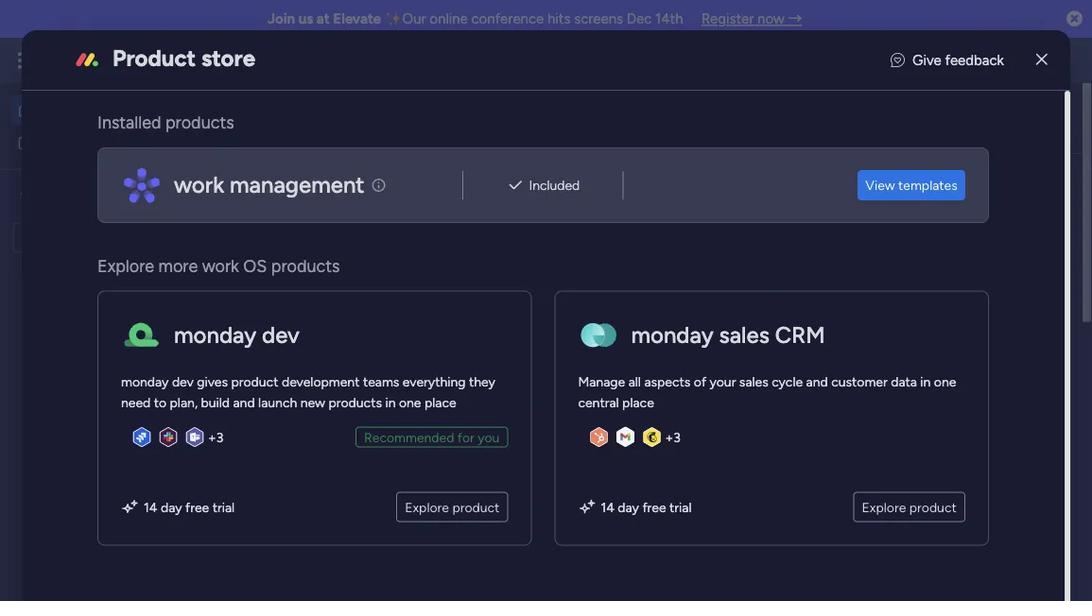 Task type: describe. For each thing, give the bounding box(es) containing it.
working inside workspace selection element
[[43, 188, 101, 206]]

public board image
[[316, 383, 337, 404]]

close recently visited image
[[292, 192, 315, 215]]

product
[[113, 44, 196, 72]]

plan,
[[170, 394, 198, 410]]

explore product button for monday sales crm
[[854, 492, 965, 523]]

installed
[[97, 113, 161, 133]]

visited
[[392, 193, 445, 213]]

solution
[[895, 392, 949, 409]]

access
[[324, 109, 371, 127]]

of
[[694, 374, 707, 390]]

product for monday sales crm
[[910, 499, 957, 515]]

place inside manage all aspects of your sales cycle and customer data in one central place
[[622, 394, 654, 410]]

aspects
[[644, 374, 691, 390]]

build inside work with a monday.com expert to build a tailored solution for your team
[[791, 392, 824, 409]]

monday dev
[[174, 321, 300, 349]]

my work image
[[17, 134, 34, 151]]

all
[[629, 374, 641, 390]]

workspace image
[[18, 187, 37, 208]]

0
[[490, 491, 499, 507]]

(inbox)
[[420, 489, 476, 509]]

team
[[1009, 392, 1044, 409]]

0 horizontal spatial space
[[105, 188, 147, 206]]

monday sales crm
[[631, 321, 825, 349]]

need
[[791, 339, 829, 357]]

now
[[757, 10, 785, 27]]

recently visited
[[319, 193, 445, 213]]

0 vertical spatial management
[[191, 50, 294, 71]]

online
[[430, 10, 468, 27]]

monday work management
[[84, 50, 294, 71]]

crm
[[775, 321, 825, 349]]

for inside work with a monday.com expert to build a tailored solution for your team
[[952, 392, 972, 409]]

teams
[[363, 374, 400, 390]]

work left store
[[153, 50, 187, 71]]

>
[[453, 415, 461, 431]]

0 vertical spatial sales
[[719, 321, 770, 349]]

trial for dev
[[212, 499, 235, 515]]

✨
[[385, 10, 399, 27]]

v2 user feedback image
[[891, 49, 905, 71]]

free for monday dev
[[185, 499, 209, 515]]

select product image
[[17, 51, 36, 70]]

give feedback link
[[891, 49, 1004, 71]]

dec
[[627, 10, 652, 27]]

you
[[478, 429, 500, 445]]

one inside monday dev gives product development teams everything they need to plan, build and launch new products in one place
[[399, 394, 421, 410]]

project inside list box
[[44, 273, 87, 289]]

to inside work with a monday.com expert to build a tailored solution for your team
[[1013, 369, 1028, 387]]

screens
[[574, 10, 623, 27]]

build inside monday dev gives product development teams everything they need to plan, build and launch new products in one place
[[201, 394, 230, 410]]

hits
[[547, 10, 571, 27]]

launch
[[258, 394, 297, 410]]

with
[[830, 369, 860, 387]]

more
[[159, 256, 198, 276]]

afternoon,
[[306, 89, 367, 105]]

templates
[[898, 177, 958, 193]]

day for monday dev
[[161, 499, 182, 515]]

1 + 3 from the left
[[208, 429, 224, 445]]

1 3 from the left
[[216, 429, 224, 445]]

2 + from the left
[[665, 429, 673, 445]]

1 horizontal spatial a
[[864, 369, 871, 387]]

working space
[[43, 188, 147, 206]]

they
[[469, 374, 496, 390]]

product store
[[113, 44, 255, 72]]

everything
[[403, 374, 466, 390]]

0 horizontal spatial explore
[[97, 256, 154, 276]]

0 horizontal spatial for
[[458, 429, 475, 445]]

14 for monday dev
[[144, 499, 158, 515]]

inbox
[[511, 109, 549, 127]]

→
[[788, 10, 802, 27]]

work down teams
[[339, 415, 368, 431]]

monday for monday sales crm
[[631, 321, 714, 349]]

1 + from the left
[[208, 429, 216, 445]]

join us at elevate ✨ our online conference hits screens dec 14th
[[267, 10, 683, 27]]

us
[[298, 10, 313, 27]]

14 for monday sales crm
[[601, 499, 615, 515]]

explore product for monday dev
[[405, 499, 500, 515]]

register
[[701, 10, 754, 27]]

help image
[[973, 51, 992, 70]]

manage
[[578, 374, 625, 390]]

view templates
[[866, 177, 958, 193]]

elevate
[[333, 10, 381, 27]]

workflow?
[[961, 339, 1034, 357]]

1 vertical spatial templates image image
[[797, 503, 1047, 601]]

monday dev gives product development teams everything they need to plan, build and launch new products in one place
[[121, 374, 496, 410]]

1 vertical spatial project
[[343, 384, 394, 402]]

bob!
[[371, 89, 398, 105]]

monday for monday dev gives product development teams everything they need to plan, build and launch new products in one place
[[121, 374, 169, 390]]

data
[[891, 374, 917, 390]]

give feedback
[[912, 51, 1004, 68]]

conference
[[471, 10, 544, 27]]

explore for monday dev
[[405, 499, 449, 515]]

search everything image
[[931, 51, 950, 70]]

your inside work with a monday.com expert to build a tailored solution for your team
[[975, 392, 1006, 409]]

1 horizontal spatial project management
[[343, 384, 489, 402]]

store
[[201, 44, 255, 72]]

cycle
[[772, 374, 803, 390]]

work with a monday.com expert to build a tailored solution for your team
[[791, 369, 1044, 409]]

work left the 'os'
[[202, 256, 239, 276]]

project management list box
[[0, 261, 241, 552]]

update
[[319, 489, 376, 509]]

development
[[282, 374, 360, 390]]

one inside manage all aspects of your sales cycle and customer data in one central place
[[934, 374, 956, 390]]

1 vertical spatial working
[[464, 415, 513, 431]]

feedback
[[945, 51, 1004, 68]]

0 vertical spatial products
[[166, 113, 234, 133]]

recent
[[409, 109, 453, 127]]

1 vertical spatial space
[[517, 415, 554, 431]]

w
[[21, 189, 34, 205]]

workspaces
[[269, 130, 350, 148]]

need
[[121, 394, 151, 410]]



Task type: locate. For each thing, give the bounding box(es) containing it.
0 vertical spatial templates image image
[[788, 181, 1056, 321]]

management
[[90, 273, 168, 289], [398, 384, 489, 402]]

1 vertical spatial management
[[398, 384, 489, 402]]

dev
[[262, 321, 300, 349], [172, 374, 194, 390]]

recommended for you
[[364, 429, 500, 445]]

project management
[[44, 273, 168, 289], [343, 384, 489, 402]]

workspace selection element
[[18, 186, 150, 208]]

1 horizontal spatial 14
[[601, 499, 615, 515]]

0 horizontal spatial build
[[201, 394, 230, 410]]

0 horizontal spatial project management
[[44, 273, 168, 289]]

1 explore product button from the left
[[396, 492, 508, 523]]

to left plan, at the bottom of the page
[[154, 394, 167, 410]]

2 3 from the left
[[673, 429, 681, 445]]

1 horizontal spatial explore product button
[[854, 492, 965, 523]]

apps image
[[885, 51, 904, 70]]

0 horizontal spatial and
[[233, 394, 255, 410]]

2 vertical spatial and
[[233, 394, 255, 410]]

0 horizontal spatial dev
[[172, 374, 194, 390]]

0 vertical spatial a
[[864, 369, 871, 387]]

expert
[[966, 369, 1010, 387]]

+ 3 down gives
[[208, 429, 224, 445]]

view
[[866, 177, 895, 193]]

home image
[[17, 100, 36, 119]]

explore more work os products
[[97, 256, 340, 276]]

1 place from the left
[[425, 394, 456, 410]]

+
[[208, 429, 216, 445], [665, 429, 673, 445]]

1 horizontal spatial to
[[1013, 369, 1028, 387]]

2 vertical spatial management
[[372, 415, 450, 431]]

management down join
[[191, 50, 294, 71]]

0 horizontal spatial explore product
[[405, 499, 500, 515]]

2 vertical spatial products
[[329, 394, 382, 410]]

in inside manage all aspects of your sales cycle and customer data in one central place
[[920, 374, 931, 390]]

dev up plan, at the bottom of the page
[[172, 374, 194, 390]]

2 explore product button from the left
[[854, 492, 965, 523]]

2 14 day free trial from the left
[[601, 499, 692, 515]]

management up 'work management > working space'
[[398, 384, 489, 402]]

0 horizontal spatial management
[[90, 273, 168, 289]]

one down everything
[[399, 394, 421, 410]]

good afternoon, bob! quickly access your recent boards, inbox and workspaces
[[269, 89, 578, 148]]

working right >
[[464, 415, 513, 431]]

1 horizontal spatial for
[[952, 392, 972, 409]]

management inside list box
[[90, 273, 168, 289]]

central
[[578, 394, 619, 410]]

1 horizontal spatial build
[[791, 392, 824, 409]]

your inside good afternoon, bob! quickly access your recent boards, inbox and workspaces
[[375, 109, 405, 127]]

0 vertical spatial in
[[920, 374, 931, 390]]

2 horizontal spatial product
[[910, 499, 957, 515]]

give
[[912, 51, 942, 68]]

dev up development
[[262, 321, 300, 349]]

register now →
[[701, 10, 802, 27]]

1 vertical spatial to
[[154, 394, 167, 410]]

products down teams
[[329, 394, 382, 410]]

1 vertical spatial sales
[[739, 374, 769, 390]]

management down workspaces
[[230, 171, 365, 199]]

to
[[1013, 369, 1028, 387], [154, 394, 167, 410]]

at
[[317, 10, 330, 27]]

products down "monday work management"
[[166, 113, 234, 133]]

1 horizontal spatial trial
[[670, 499, 692, 515]]

1 vertical spatial for
[[458, 429, 475, 445]]

+ down aspects on the right bottom of the page
[[665, 429, 673, 445]]

2 explore product from the left
[[862, 499, 957, 515]]

0 horizontal spatial + 3
[[208, 429, 224, 445]]

recently
[[319, 193, 388, 213]]

project management down working space
[[44, 273, 168, 289]]

1 trial from the left
[[212, 499, 235, 515]]

option
[[0, 264, 241, 268]]

explore
[[97, 256, 154, 276], [405, 499, 449, 515], [862, 499, 906, 515]]

2 trial from the left
[[670, 499, 692, 515]]

1 horizontal spatial 14 day free trial
[[601, 499, 692, 515]]

your down expert
[[975, 392, 1006, 409]]

product inside monday dev gives product development teams everything they need to plan, build and launch new products in one place
[[231, 374, 279, 390]]

explore for monday sales crm
[[862, 499, 906, 515]]

2 day from the left
[[618, 499, 639, 515]]

1 14 day free trial from the left
[[144, 499, 235, 515]]

your up monday.com
[[925, 339, 957, 357]]

bob builder image
[[1039, 45, 1069, 76]]

1 horizontal spatial space
[[517, 415, 554, 431]]

management for work management > working space
[[372, 415, 450, 431]]

14
[[144, 499, 158, 515], [601, 499, 615, 515]]

+ 3 down aspects on the right bottom of the page
[[665, 429, 681, 445]]

3
[[216, 429, 224, 445], [673, 429, 681, 445]]

1 horizontal spatial free
[[642, 499, 666, 515]]

1 horizontal spatial in
[[920, 374, 931, 390]]

1 horizontal spatial explore product
[[862, 499, 957, 515]]

os
[[243, 256, 267, 276]]

work down installed products
[[174, 171, 224, 199]]

boards,
[[457, 109, 507, 127]]

monday for monday dev
[[174, 321, 257, 349]]

0 horizontal spatial a
[[828, 392, 836, 409]]

your inside manage all aspects of your sales cycle and customer data in one central place
[[710, 374, 736, 390]]

1 vertical spatial and
[[806, 374, 828, 390]]

0 vertical spatial project
[[44, 273, 87, 289]]

1 vertical spatial one
[[399, 394, 421, 410]]

1 horizontal spatial 3
[[673, 429, 681, 445]]

1 horizontal spatial explore
[[405, 499, 449, 515]]

to inside monday dev gives product development teams everything they need to plan, build and launch new products in one place
[[154, 394, 167, 410]]

+ down gives
[[208, 429, 216, 445]]

14th
[[655, 10, 683, 27]]

0 vertical spatial space
[[105, 188, 147, 206]]

1 horizontal spatial +
[[665, 429, 673, 445]]

explore product button
[[396, 492, 508, 523], [854, 492, 965, 523]]

a down the 'with'
[[828, 392, 836, 409]]

management for work management
[[230, 171, 365, 199]]

0 vertical spatial to
[[1013, 369, 1028, 387]]

need help building your workflow?
[[791, 339, 1034, 357]]

1 horizontal spatial day
[[618, 499, 639, 515]]

in up solution
[[920, 374, 931, 390]]

1 horizontal spatial + 3
[[665, 429, 681, 445]]

1 horizontal spatial place
[[622, 394, 654, 410]]

build
[[791, 392, 824, 409], [201, 394, 230, 410]]

0 horizontal spatial explore product button
[[396, 492, 508, 523]]

build down gives
[[201, 394, 230, 410]]

0 horizontal spatial working
[[43, 188, 101, 206]]

0 vertical spatial and
[[552, 109, 578, 127]]

work management > working space
[[339, 415, 554, 431]]

sales left crm
[[719, 321, 770, 349]]

one up solution
[[934, 374, 956, 390]]

2 horizontal spatial and
[[806, 374, 828, 390]]

0 horizontal spatial trial
[[212, 499, 235, 515]]

0 horizontal spatial 14 day free trial
[[144, 499, 235, 515]]

dev for monday dev
[[262, 321, 300, 349]]

0 horizontal spatial day
[[161, 499, 182, 515]]

for
[[952, 392, 972, 409], [458, 429, 475, 445]]

14 day free trial for monday sales crm
[[601, 499, 692, 515]]

and inside monday dev gives product development teams everything they need to plan, build and launch new products in one place
[[233, 394, 255, 410]]

free for monday sales crm
[[642, 499, 666, 515]]

14 day free trial
[[144, 499, 235, 515], [601, 499, 692, 515]]

building
[[866, 339, 922, 357]]

manage all aspects of your sales cycle and customer data in one central place
[[578, 374, 956, 410]]

recommended
[[364, 429, 454, 445]]

and left "launch" on the left bottom of the page
[[233, 394, 255, 410]]

1 horizontal spatial one
[[934, 374, 956, 390]]

1 horizontal spatial working
[[464, 415, 513, 431]]

1 vertical spatial dev
[[172, 374, 194, 390]]

sales left cycle
[[739, 374, 769, 390]]

monday inside monday dev gives product development teams everything they need to plan, build and launch new products in one place
[[121, 374, 169, 390]]

gives
[[197, 374, 228, 390]]

feed
[[380, 489, 416, 509]]

monday up aspects on the right bottom of the page
[[631, 321, 714, 349]]

1 horizontal spatial management
[[398, 384, 489, 402]]

close image
[[1036, 53, 1048, 67]]

included
[[529, 177, 580, 193]]

1 day from the left
[[161, 499, 182, 515]]

monday up gives
[[174, 321, 257, 349]]

sales inside manage all aspects of your sales cycle and customer data in one central place
[[739, 374, 769, 390]]

space down add to favorites "icon"
[[517, 415, 554, 431]]

working
[[43, 188, 101, 206], [464, 415, 513, 431]]

0 horizontal spatial one
[[399, 394, 421, 410]]

help
[[833, 339, 862, 357]]

0 horizontal spatial product
[[231, 374, 279, 390]]

product for monday dev
[[452, 499, 500, 515]]

project management up 'work management > working space'
[[343, 384, 489, 402]]

monday.com
[[875, 369, 962, 387]]

1 vertical spatial products
[[271, 256, 340, 276]]

a right the 'with'
[[864, 369, 871, 387]]

customer
[[831, 374, 888, 390]]

1 explore product from the left
[[405, 499, 500, 515]]

build down work
[[791, 392, 824, 409]]

2 free from the left
[[642, 499, 666, 515]]

0 horizontal spatial 3
[[216, 429, 224, 445]]

work management
[[174, 171, 365, 199]]

0 horizontal spatial in
[[385, 394, 396, 410]]

explore product button for monday dev
[[396, 492, 508, 523]]

your
[[375, 109, 405, 127], [925, 339, 957, 357], [710, 374, 736, 390], [975, 392, 1006, 409]]

0 vertical spatial project management
[[44, 273, 168, 289]]

free
[[185, 499, 209, 515], [642, 499, 666, 515]]

1 horizontal spatial project
[[343, 384, 394, 402]]

for down expert
[[952, 392, 972, 409]]

1 vertical spatial project management
[[343, 384, 489, 402]]

0 horizontal spatial project
[[44, 273, 87, 289]]

dev for monday dev gives product development teams everything they need to plan, build and launch new products in one place
[[172, 374, 194, 390]]

and right inbox on the top of page
[[552, 109, 578, 127]]

2 place from the left
[[622, 394, 654, 410]]

0 vertical spatial working
[[43, 188, 101, 206]]

templates image image
[[788, 181, 1056, 321], [797, 503, 1047, 601]]

project right public board 'image'
[[343, 384, 394, 402]]

place up 'work management > working space'
[[425, 394, 456, 410]]

installed products
[[97, 113, 234, 133]]

0 horizontal spatial +
[[208, 429, 216, 445]]

management down working space
[[90, 273, 168, 289]]

0 vertical spatial management
[[90, 273, 168, 289]]

2 horizontal spatial explore
[[862, 499, 906, 515]]

quickly
[[269, 109, 321, 127]]

1 vertical spatial in
[[385, 394, 396, 410]]

and left the 'with'
[[806, 374, 828, 390]]

join
[[267, 10, 295, 27]]

0 horizontal spatial free
[[185, 499, 209, 515]]

trial
[[212, 499, 235, 515], [670, 499, 692, 515]]

products inside monday dev gives product development teams everything they need to plan, build and launch new products in one place
[[329, 394, 382, 410]]

place down all
[[622, 394, 654, 410]]

monday for monday work management
[[84, 50, 149, 71]]

trial for sales
[[670, 499, 692, 515]]

space down the installed at the top
[[105, 188, 147, 206]]

your right of
[[710, 374, 736, 390]]

place inside monday dev gives product development teams everything they need to plan, build and launch new products in one place
[[425, 394, 456, 410]]

explore product for monday sales crm
[[862, 499, 957, 515]]

3 down gives
[[216, 429, 224, 445]]

products right the 'os'
[[271, 256, 340, 276]]

tailored
[[840, 392, 891, 409]]

in inside monday dev gives product development teams everything they need to plan, build and launch new products in one place
[[385, 394, 396, 410]]

management left >
[[372, 415, 450, 431]]

14 day free trial for monday dev
[[144, 499, 235, 515]]

update feed (inbox)
[[319, 489, 476, 509]]

and inside good afternoon, bob! quickly access your recent boards, inbox and workspaces
[[552, 109, 578, 127]]

new
[[301, 394, 325, 410]]

1 horizontal spatial and
[[552, 109, 578, 127]]

project down workspace selection element on the top left
[[44, 273, 87, 289]]

monday up need
[[121, 374, 169, 390]]

0 vertical spatial one
[[934, 374, 956, 390]]

0 horizontal spatial to
[[154, 394, 167, 410]]

register now → link
[[701, 10, 802, 27]]

good
[[269, 89, 303, 105]]

1 vertical spatial a
[[828, 392, 836, 409]]

day for monday sales crm
[[618, 499, 639, 515]]

one
[[934, 374, 956, 390], [399, 394, 421, 410]]

our
[[402, 10, 426, 27]]

2 + 3 from the left
[[665, 429, 681, 445]]

view templates button
[[858, 170, 965, 200]]

management
[[191, 50, 294, 71], [230, 171, 365, 199], [372, 415, 450, 431]]

work
[[791, 369, 827, 387]]

1 horizontal spatial dev
[[262, 321, 300, 349]]

dev inside monday dev gives product development teams everything they need to plan, build and launch new products in one place
[[172, 374, 194, 390]]

2 14 from the left
[[601, 499, 615, 515]]

1 free from the left
[[185, 499, 209, 515]]

and inside manage all aspects of your sales cycle and customer data in one central place
[[806, 374, 828, 390]]

0 horizontal spatial 14
[[144, 499, 158, 515]]

0 vertical spatial dev
[[262, 321, 300, 349]]

1 14 from the left
[[144, 499, 158, 515]]

add to favorites image
[[535, 383, 554, 402]]

1 horizontal spatial product
[[452, 499, 500, 515]]

0 vertical spatial for
[[952, 392, 972, 409]]

0 horizontal spatial place
[[425, 394, 456, 410]]

space
[[105, 188, 147, 206], [517, 415, 554, 431]]

1 vertical spatial management
[[230, 171, 365, 199]]

working right workspace icon
[[43, 188, 101, 206]]

your down bob!
[[375, 109, 405, 127]]

monday up the installed at the top
[[84, 50, 149, 71]]

3 down aspects on the right bottom of the page
[[673, 429, 681, 445]]

in down teams
[[385, 394, 396, 410]]

for left you at left
[[458, 429, 475, 445]]

project management inside list box
[[44, 273, 168, 289]]

to up team
[[1013, 369, 1028, 387]]

products
[[166, 113, 234, 133], [271, 256, 340, 276], [329, 394, 382, 410]]

+ 3
[[208, 429, 224, 445], [665, 429, 681, 445]]



Task type: vqa. For each thing, say whether or not it's contained in the screenshot.
field
no



